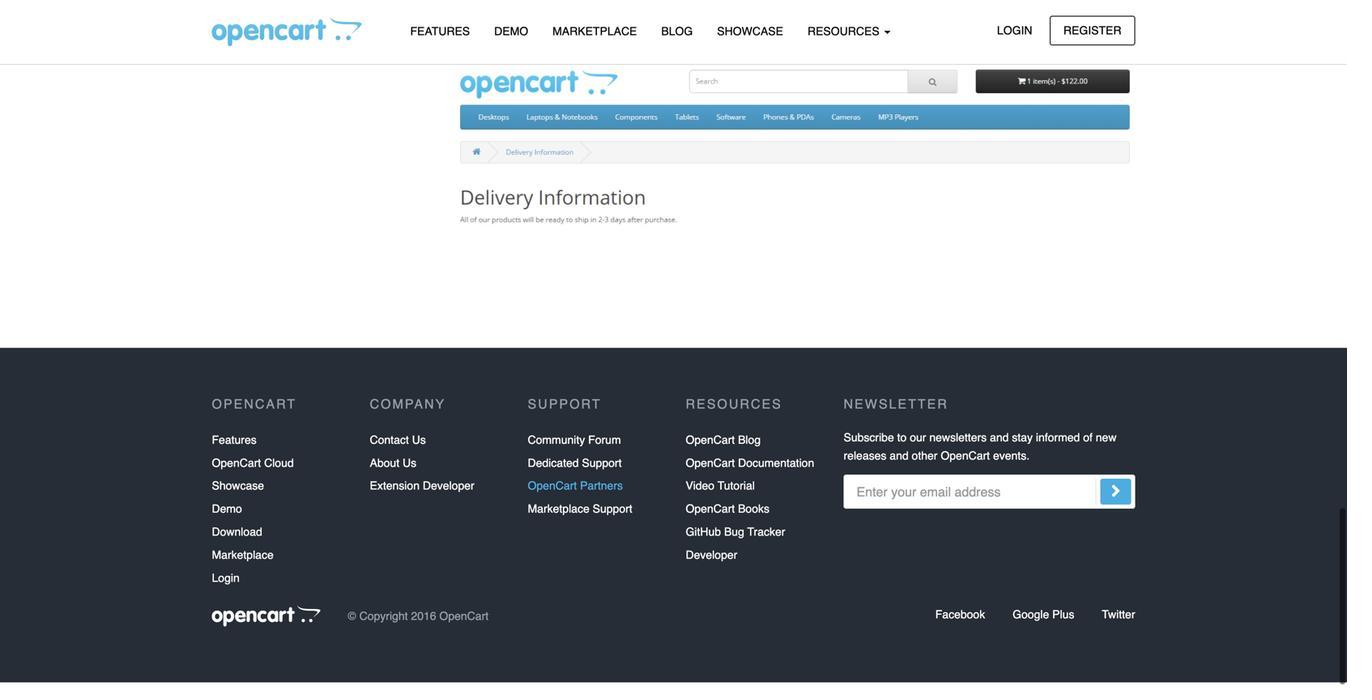 Task type: locate. For each thing, give the bounding box(es) containing it.
0 horizontal spatial demo link
[[212, 501, 242, 524]]

features link
[[398, 17, 482, 45], [212, 432, 257, 455]]

1 vertical spatial features
[[212, 437, 257, 450]]

0 vertical spatial support
[[528, 400, 602, 415]]

us
[[412, 437, 426, 450], [403, 460, 416, 473]]

1 vertical spatial marketplace
[[528, 506, 590, 519]]

0 vertical spatial resources
[[808, 25, 883, 38]]

0 vertical spatial login
[[997, 24, 1032, 37]]

1 vertical spatial support
[[582, 460, 622, 473]]

us right contact
[[412, 437, 426, 450]]

0 horizontal spatial features
[[212, 437, 257, 450]]

0 vertical spatial demo
[[494, 25, 528, 38]]

features for demo
[[410, 25, 470, 38]]

1 horizontal spatial demo link
[[482, 17, 540, 45]]

opencart right 2016 at the left of the page
[[439, 613, 489, 626]]

2 vertical spatial support
[[593, 506, 632, 519]]

about us
[[370, 460, 416, 473]]

0 vertical spatial marketplace
[[553, 25, 637, 38]]

features
[[410, 25, 470, 38], [212, 437, 257, 450]]

login link left register link
[[983, 16, 1046, 45]]

google plus link
[[1013, 612, 1074, 625]]

1 horizontal spatial features link
[[398, 17, 482, 45]]

developer
[[423, 483, 474, 496], [686, 552, 737, 565]]

video tutorial
[[686, 483, 755, 496]]

opencart up opencart cloud
[[212, 400, 297, 415]]

opencart up video tutorial
[[686, 460, 735, 473]]

google
[[1013, 612, 1049, 625]]

0 vertical spatial features link
[[398, 17, 482, 45]]

support down partners
[[593, 506, 632, 519]]

register
[[1064, 24, 1122, 37]]

opencart down newsletters
[[941, 453, 990, 466]]

opencart inside subscribe to our newsletters and stay informed of new releases and other opencart events.
[[941, 453, 990, 466]]

blog
[[661, 25, 693, 38], [738, 437, 761, 450]]

1 horizontal spatial showcase link
[[705, 17, 795, 45]]

opencart for opencart partners
[[528, 483, 577, 496]]

dedicated
[[528, 460, 579, 473]]

marketplace link
[[540, 17, 649, 45], [212, 547, 274, 570]]

0 horizontal spatial features link
[[212, 432, 257, 455]]

opencart books
[[686, 506, 770, 519]]

opencart down dedicated
[[528, 483, 577, 496]]

features for opencart cloud
[[212, 437, 257, 450]]

showcase right blog link
[[717, 25, 783, 38]]

support inside 'link'
[[582, 460, 622, 473]]

us for about us
[[403, 460, 416, 473]]

opencart blog link
[[686, 432, 761, 455]]

1 vertical spatial showcase link
[[212, 478, 264, 501]]

1 horizontal spatial features
[[410, 25, 470, 38]]

1 vertical spatial resources
[[686, 400, 782, 415]]

1 horizontal spatial demo
[[494, 25, 528, 38]]

demo link
[[482, 17, 540, 45], [212, 501, 242, 524]]

1 horizontal spatial and
[[990, 435, 1009, 447]]

developer down github
[[686, 552, 737, 565]]

1 horizontal spatial showcase
[[717, 25, 783, 38]]

marketplace
[[553, 25, 637, 38], [528, 506, 590, 519], [212, 552, 274, 565]]

resources
[[808, 25, 883, 38], [686, 400, 782, 415]]

video
[[686, 483, 715, 496]]

us for contact us
[[412, 437, 426, 450]]

opencart for opencart documentation
[[686, 460, 735, 473]]

1 vertical spatial demo link
[[212, 501, 242, 524]]

0 vertical spatial blog
[[661, 25, 693, 38]]

1 vertical spatial marketplace link
[[212, 547, 274, 570]]

opencart - open source shopping cart solution image
[[212, 17, 362, 46]]

1 horizontal spatial blog
[[738, 437, 761, 450]]

opencart up opencart documentation
[[686, 437, 735, 450]]

and down 'to'
[[890, 453, 909, 466]]

opencart partners link
[[528, 478, 623, 501]]

1 vertical spatial login
[[212, 575, 240, 588]]

0 vertical spatial showcase link
[[705, 17, 795, 45]]

login left register
[[997, 24, 1032, 37]]

demo
[[494, 25, 528, 38], [212, 506, 242, 519]]

1 horizontal spatial login link
[[983, 16, 1046, 45]]

support up partners
[[582, 460, 622, 473]]

0 vertical spatial us
[[412, 437, 426, 450]]

extension developer
[[370, 483, 474, 496]]

1 vertical spatial login link
[[212, 570, 240, 593]]

subscribe
[[844, 435, 894, 447]]

1 vertical spatial developer
[[686, 552, 737, 565]]

us right about
[[403, 460, 416, 473]]

opencart left cloud
[[212, 460, 261, 473]]

contact us
[[370, 437, 426, 450]]

opencart partners
[[528, 483, 623, 496]]

video tutorial link
[[686, 478, 755, 501]]

1 vertical spatial us
[[403, 460, 416, 473]]

marketplace support
[[528, 506, 632, 519]]

support up 'community'
[[528, 400, 602, 415]]

cloud
[[264, 460, 294, 473]]

2 vertical spatial marketplace
[[212, 552, 274, 565]]

login link down download link
[[212, 570, 240, 593]]

facebook link
[[935, 612, 985, 625]]

register link
[[1050, 16, 1135, 45]]

0 vertical spatial developer
[[423, 483, 474, 496]]

0 horizontal spatial resources
[[686, 400, 782, 415]]

tracker
[[747, 529, 785, 542]]

features link for opencart cloud
[[212, 432, 257, 455]]

1 vertical spatial blog
[[738, 437, 761, 450]]

0 horizontal spatial login
[[212, 575, 240, 588]]

1 vertical spatial demo
[[212, 506, 242, 519]]

1 horizontal spatial resources
[[808, 25, 883, 38]]

contact us link
[[370, 432, 426, 455]]

resources link
[[795, 17, 903, 45]]

marketplace support link
[[528, 501, 632, 524]]

0 vertical spatial features
[[410, 25, 470, 38]]

and up events.
[[990, 435, 1009, 447]]

1 vertical spatial and
[[890, 453, 909, 466]]

and
[[990, 435, 1009, 447], [890, 453, 909, 466]]

showcase down opencart cloud link
[[212, 483, 264, 496]]

login link
[[983, 16, 1046, 45], [212, 570, 240, 593]]

our
[[910, 435, 926, 447]]

opencart up github
[[686, 506, 735, 519]]

0 vertical spatial marketplace link
[[540, 17, 649, 45]]

opencart for opencart blog
[[686, 437, 735, 450]]

opencart for opencart cloud
[[212, 460, 261, 473]]

showcase
[[717, 25, 783, 38], [212, 483, 264, 496]]

2016
[[411, 613, 436, 626]]

login
[[997, 24, 1032, 37], [212, 575, 240, 588]]

©
[[348, 613, 356, 626]]

newsletters
[[929, 435, 987, 447]]

other
[[912, 453, 938, 466]]

login down download link
[[212, 575, 240, 588]]

support
[[528, 400, 602, 415], [582, 460, 622, 473], [593, 506, 632, 519]]

1 vertical spatial showcase
[[212, 483, 264, 496]]

0 vertical spatial login link
[[983, 16, 1046, 45]]

opencart image
[[212, 609, 320, 630]]

angle right image
[[1111, 485, 1121, 504]]

0 horizontal spatial developer
[[423, 483, 474, 496]]

github bug tracker link
[[686, 524, 785, 547]]

1 vertical spatial features link
[[212, 432, 257, 455]]

showcase link
[[705, 17, 795, 45], [212, 478, 264, 501]]

developer right extension
[[423, 483, 474, 496]]

opencart
[[212, 400, 297, 415], [686, 437, 735, 450], [941, 453, 990, 466], [212, 460, 261, 473], [686, 460, 735, 473], [528, 483, 577, 496], [686, 506, 735, 519], [439, 613, 489, 626]]

community forum
[[528, 437, 621, 450]]



Task type: describe. For each thing, give the bounding box(es) containing it.
informed
[[1036, 435, 1080, 447]]

copyright
[[359, 613, 408, 626]]

opencart for opencart
[[212, 400, 297, 415]]

0 horizontal spatial login link
[[212, 570, 240, 593]]

about us link
[[370, 455, 416, 478]]

1 horizontal spatial login
[[997, 24, 1032, 37]]

facebook
[[935, 612, 985, 625]]

0 horizontal spatial showcase link
[[212, 478, 264, 501]]

download link
[[212, 524, 262, 547]]

stay
[[1012, 435, 1033, 447]]

documentation
[[738, 460, 814, 473]]

company
[[370, 400, 446, 415]]

plus
[[1052, 612, 1074, 625]]

about
[[370, 460, 399, 473]]

0 horizontal spatial demo
[[212, 506, 242, 519]]

0 horizontal spatial and
[[890, 453, 909, 466]]

0 horizontal spatial marketplace link
[[212, 547, 274, 570]]

extension
[[370, 483, 420, 496]]

opencart cloud
[[212, 460, 294, 473]]

1 horizontal spatial developer
[[686, 552, 737, 565]]

bug
[[724, 529, 744, 542]]

opencart for opencart books
[[686, 506, 735, 519]]

0 horizontal spatial showcase
[[212, 483, 264, 496]]

community forum link
[[528, 432, 621, 455]]

github bug tracker
[[686, 529, 785, 542]]

new
[[1096, 435, 1117, 447]]

0 horizontal spatial blog
[[661, 25, 693, 38]]

twitter
[[1102, 612, 1135, 625]]

to
[[897, 435, 907, 447]]

subscribe to our newsletters and stay informed of new releases and other opencart events.
[[844, 435, 1117, 466]]

partners
[[580, 483, 623, 496]]

© copyright 2016 opencart
[[348, 613, 489, 626]]

0 vertical spatial and
[[990, 435, 1009, 447]]

contact
[[370, 437, 409, 450]]

twitter link
[[1102, 612, 1135, 625]]

forum
[[588, 437, 621, 450]]

download
[[212, 529, 262, 542]]

delivery front end image
[[449, 38, 1135, 285]]

community
[[528, 437, 585, 450]]

books
[[738, 506, 770, 519]]

opencart documentation
[[686, 460, 814, 473]]

1 horizontal spatial marketplace link
[[540, 17, 649, 45]]

developer link
[[686, 547, 737, 570]]

features link for demo
[[398, 17, 482, 45]]

releases
[[844, 453, 887, 466]]

support for marketplace
[[593, 506, 632, 519]]

opencart documentation link
[[686, 455, 814, 478]]

0 vertical spatial demo link
[[482, 17, 540, 45]]

dedicated support
[[528, 460, 622, 473]]

0 vertical spatial showcase
[[717, 25, 783, 38]]

opencart blog
[[686, 437, 761, 450]]

support for dedicated
[[582, 460, 622, 473]]

of
[[1083, 435, 1093, 447]]

github
[[686, 529, 721, 542]]

dedicated support link
[[528, 455, 622, 478]]

newsletter
[[844, 400, 948, 415]]

opencart cloud link
[[212, 455, 294, 478]]

events.
[[993, 453, 1030, 466]]

extension developer link
[[370, 478, 474, 501]]

tutorial
[[718, 483, 755, 496]]

blog link
[[649, 17, 705, 45]]

google plus
[[1013, 612, 1074, 625]]

Enter your email address text field
[[844, 478, 1135, 513]]

opencart books link
[[686, 501, 770, 524]]



Task type: vqa. For each thing, say whether or not it's contained in the screenshot.
Books
yes



